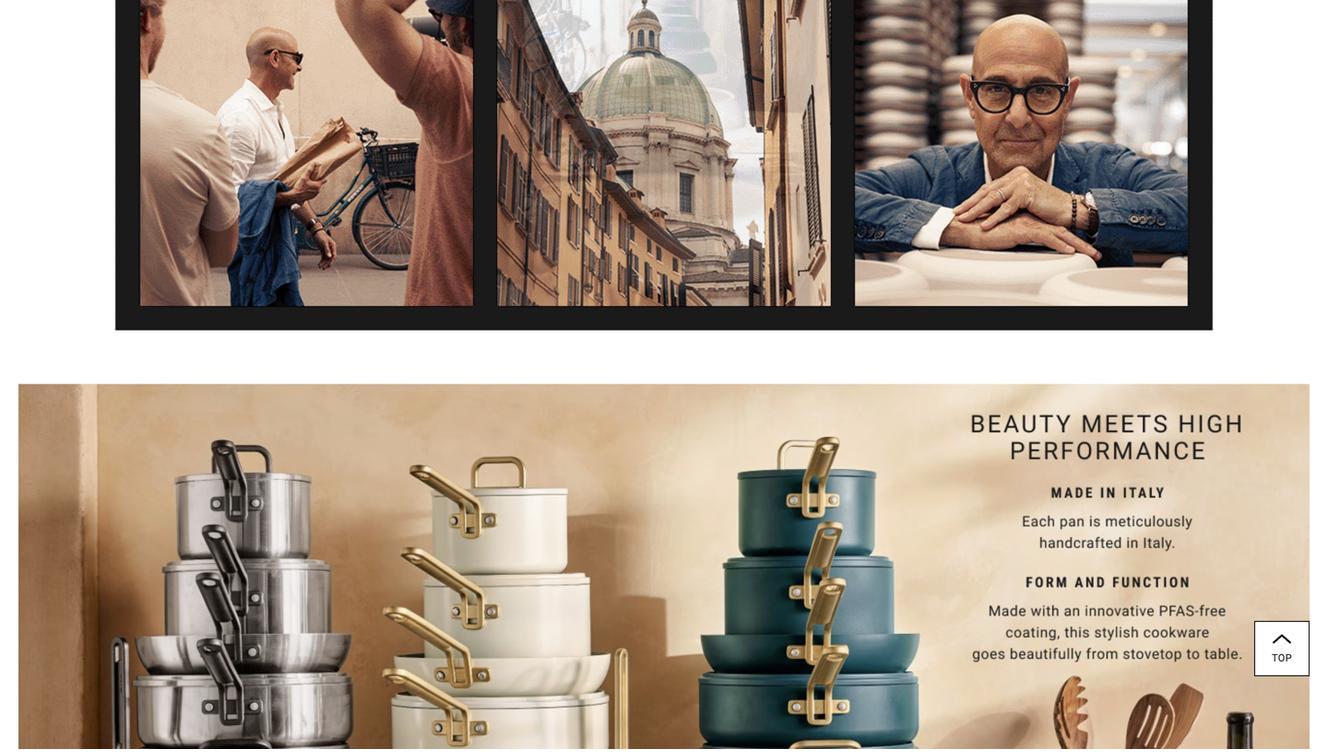 Task type: describe. For each thing, give the bounding box(es) containing it.
tucci tours italy inside look image
[[18, 0, 1310, 331]]



Task type: locate. For each thing, give the bounding box(es) containing it.
beauty meets high performance image
[[18, 331, 1310, 750]]



Task type: vqa. For each thing, say whether or not it's contained in the screenshot.
THE TUCCI TOURS ITALY INSIDE LOOK Image
yes



